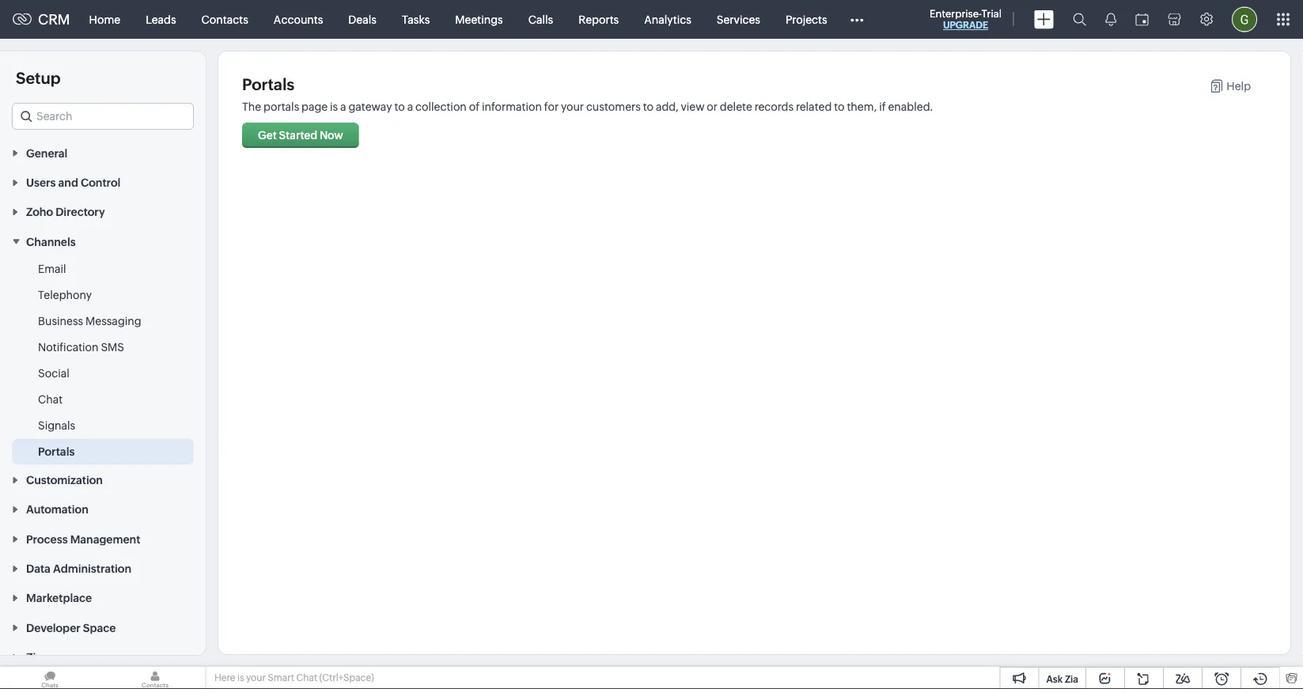 Task type: describe. For each thing, give the bounding box(es) containing it.
enterprise-trial upgrade
[[930, 8, 1002, 30]]

process management
[[26, 533, 140, 545]]

search element
[[1063, 0, 1096, 39]]

if
[[879, 100, 886, 113]]

chat inside channels region
[[38, 393, 63, 405]]

leads
[[146, 13, 176, 26]]

portals
[[263, 100, 299, 113]]

analytics link
[[632, 0, 704, 38]]

collection
[[415, 100, 467, 113]]

users and control button
[[0, 167, 206, 197]]

services
[[717, 13, 760, 26]]

now
[[320, 129, 343, 142]]

deals link
[[336, 0, 389, 38]]

1 horizontal spatial is
[[330, 100, 338, 113]]

delete
[[720, 100, 752, 113]]

here is your smart chat (ctrl+space)
[[214, 673, 374, 683]]

home
[[89, 13, 120, 26]]

data administration
[[26, 562, 131, 575]]

reports
[[579, 13, 619, 26]]

zia inside dropdown button
[[26, 651, 42, 664]]

customization
[[26, 474, 103, 486]]

create menu element
[[1025, 0, 1063, 38]]

marketplace
[[26, 592, 92, 605]]

automation
[[26, 503, 88, 516]]

social link
[[38, 365, 69, 381]]

here
[[214, 673, 235, 683]]

crm
[[38, 11, 70, 27]]

tasks
[[402, 13, 430, 26]]

messaging
[[85, 314, 141, 327]]

automation button
[[0, 494, 206, 524]]

crm link
[[13, 11, 70, 27]]

projects link
[[773, 0, 840, 38]]

projects
[[786, 13, 827, 26]]

1 vertical spatial your
[[246, 673, 266, 683]]

channels
[[26, 235, 76, 248]]

ask
[[1046, 674, 1063, 684]]

marketplace button
[[0, 583, 206, 612]]

administration
[[53, 562, 131, 575]]

meetings link
[[443, 0, 516, 38]]

email
[[38, 262, 66, 275]]

chat link
[[38, 391, 63, 407]]

the portals page is a gateway to a collection of information for your customers to add, view or delete records related to them, if enabled.
[[242, 100, 933, 113]]

upgrade
[[943, 20, 988, 30]]

information
[[482, 100, 542, 113]]

1 horizontal spatial your
[[561, 100, 584, 113]]

customers
[[586, 100, 641, 113]]

0 horizontal spatial is
[[237, 673, 244, 683]]

create menu image
[[1034, 10, 1054, 29]]

ask zia
[[1046, 674, 1078, 684]]

zoho directory button
[[0, 197, 206, 226]]

signals element
[[1096, 0, 1126, 39]]

1 a from the left
[[340, 100, 346, 113]]

view
[[681, 100, 705, 113]]

portals link
[[38, 443, 75, 459]]

them,
[[847, 100, 877, 113]]

sms
[[101, 340, 124, 353]]

contacts image
[[105, 667, 205, 689]]

chats image
[[0, 667, 100, 689]]

enabled.
[[888, 100, 933, 113]]

profile element
[[1222, 0, 1267, 38]]

2 to from the left
[[643, 100, 654, 113]]

related
[[796, 100, 832, 113]]

process
[[26, 533, 68, 545]]

deals
[[348, 13, 377, 26]]

control
[[81, 176, 120, 189]]

notification sms
[[38, 340, 124, 353]]

notification sms link
[[38, 339, 124, 355]]

directory
[[56, 206, 105, 218]]

calendar image
[[1135, 13, 1149, 26]]

data
[[26, 562, 51, 575]]

portals inside channels region
[[38, 445, 75, 458]]

smart
[[268, 673, 294, 683]]

the
[[242, 100, 261, 113]]

enterprise-
[[930, 8, 982, 19]]

search image
[[1073, 13, 1086, 26]]

get started now button
[[242, 123, 359, 148]]

Search text field
[[13, 104, 193, 129]]

social
[[38, 367, 69, 379]]



Task type: vqa. For each thing, say whether or not it's contained in the screenshot.
Option
no



Task type: locate. For each thing, give the bounding box(es) containing it.
contacts
[[201, 13, 248, 26]]

0 horizontal spatial chat
[[38, 393, 63, 405]]

1 horizontal spatial a
[[407, 100, 413, 113]]

1 horizontal spatial chat
[[296, 673, 317, 683]]

is
[[330, 100, 338, 113], [237, 673, 244, 683]]

zia right ask
[[1065, 674, 1078, 684]]

(ctrl+space)
[[319, 673, 374, 683]]

0 horizontal spatial portals
[[38, 445, 75, 458]]

data administration button
[[0, 553, 206, 583]]

started
[[279, 129, 317, 142]]

to right gateway
[[394, 100, 405, 113]]

1 vertical spatial portals
[[38, 445, 75, 458]]

general
[[26, 147, 67, 159]]

tasks link
[[389, 0, 443, 38]]

users and control
[[26, 176, 120, 189]]

channels region
[[0, 256, 206, 465]]

1 vertical spatial chat
[[296, 673, 317, 683]]

analytics
[[644, 13, 691, 26]]

0 horizontal spatial to
[[394, 100, 405, 113]]

0 vertical spatial your
[[561, 100, 584, 113]]

contacts link
[[189, 0, 261, 38]]

portals
[[242, 75, 294, 93], [38, 445, 75, 458]]

telephony
[[38, 288, 92, 301]]

Other Modules field
[[840, 7, 874, 32]]

help
[[1227, 80, 1251, 93]]

0 horizontal spatial a
[[340, 100, 346, 113]]

get
[[258, 129, 277, 142]]

trial
[[982, 8, 1002, 19]]

0 vertical spatial chat
[[38, 393, 63, 405]]

space
[[83, 621, 116, 634]]

process management button
[[0, 524, 206, 553]]

is right page
[[330, 100, 338, 113]]

business messaging
[[38, 314, 141, 327]]

1 horizontal spatial zia
[[1065, 674, 1078, 684]]

your
[[561, 100, 584, 113], [246, 673, 266, 683]]

2 horizontal spatial to
[[834, 100, 845, 113]]

management
[[70, 533, 140, 545]]

zia button
[[0, 642, 206, 671]]

users
[[26, 176, 56, 189]]

3 to from the left
[[834, 100, 845, 113]]

your left "smart"
[[246, 673, 266, 683]]

portals up portals
[[242, 75, 294, 93]]

developer space
[[26, 621, 116, 634]]

zoho directory
[[26, 206, 105, 218]]

leads link
[[133, 0, 189, 38]]

or
[[707, 100, 718, 113]]

signals link
[[38, 417, 75, 433]]

gateway
[[348, 100, 392, 113]]

calls link
[[516, 0, 566, 38]]

add,
[[656, 100, 679, 113]]

1 vertical spatial zia
[[1065, 674, 1078, 684]]

zia up chats image on the bottom left of page
[[26, 651, 42, 664]]

business
[[38, 314, 83, 327]]

calls
[[528, 13, 553, 26]]

page
[[302, 100, 328, 113]]

developer space button
[[0, 612, 206, 642]]

0 vertical spatial portals
[[242, 75, 294, 93]]

to left them,
[[834, 100, 845, 113]]

chat right "smart"
[[296, 673, 317, 683]]

0 horizontal spatial your
[[246, 673, 266, 683]]

profile image
[[1232, 7, 1257, 32]]

telephony link
[[38, 287, 92, 303]]

signals image
[[1105, 13, 1116, 26]]

accounts link
[[261, 0, 336, 38]]

developer
[[26, 621, 81, 634]]

signals
[[38, 419, 75, 431]]

general button
[[0, 138, 206, 167]]

1 horizontal spatial to
[[643, 100, 654, 113]]

setup
[[16, 69, 61, 87]]

0 vertical spatial zia
[[26, 651, 42, 664]]

2 a from the left
[[407, 100, 413, 113]]

reports link
[[566, 0, 632, 38]]

a left collection
[[407, 100, 413, 113]]

1 to from the left
[[394, 100, 405, 113]]

meetings
[[455, 13, 503, 26]]

home link
[[76, 0, 133, 38]]

help link
[[1193, 79, 1251, 93]]

notification
[[38, 340, 99, 353]]

chat
[[38, 393, 63, 405], [296, 673, 317, 683]]

to
[[394, 100, 405, 113], [643, 100, 654, 113], [834, 100, 845, 113]]

and
[[58, 176, 78, 189]]

is right here
[[237, 673, 244, 683]]

get started now
[[258, 129, 343, 142]]

portals down signals link
[[38, 445, 75, 458]]

channels button
[[0, 226, 206, 256]]

services link
[[704, 0, 773, 38]]

1 vertical spatial is
[[237, 673, 244, 683]]

None field
[[12, 103, 194, 130]]

a left gateway
[[340, 100, 346, 113]]

0 horizontal spatial zia
[[26, 651, 42, 664]]

chat down social link
[[38, 393, 63, 405]]

1 horizontal spatial portals
[[242, 75, 294, 93]]

for
[[544, 100, 559, 113]]

of
[[469, 100, 480, 113]]

your right the for
[[561, 100, 584, 113]]

customization button
[[0, 465, 206, 494]]

0 vertical spatial is
[[330, 100, 338, 113]]

accounts
[[274, 13, 323, 26]]

zia
[[26, 651, 42, 664], [1065, 674, 1078, 684]]

business messaging link
[[38, 313, 141, 329]]

zoho
[[26, 206, 53, 218]]

to left add,
[[643, 100, 654, 113]]



